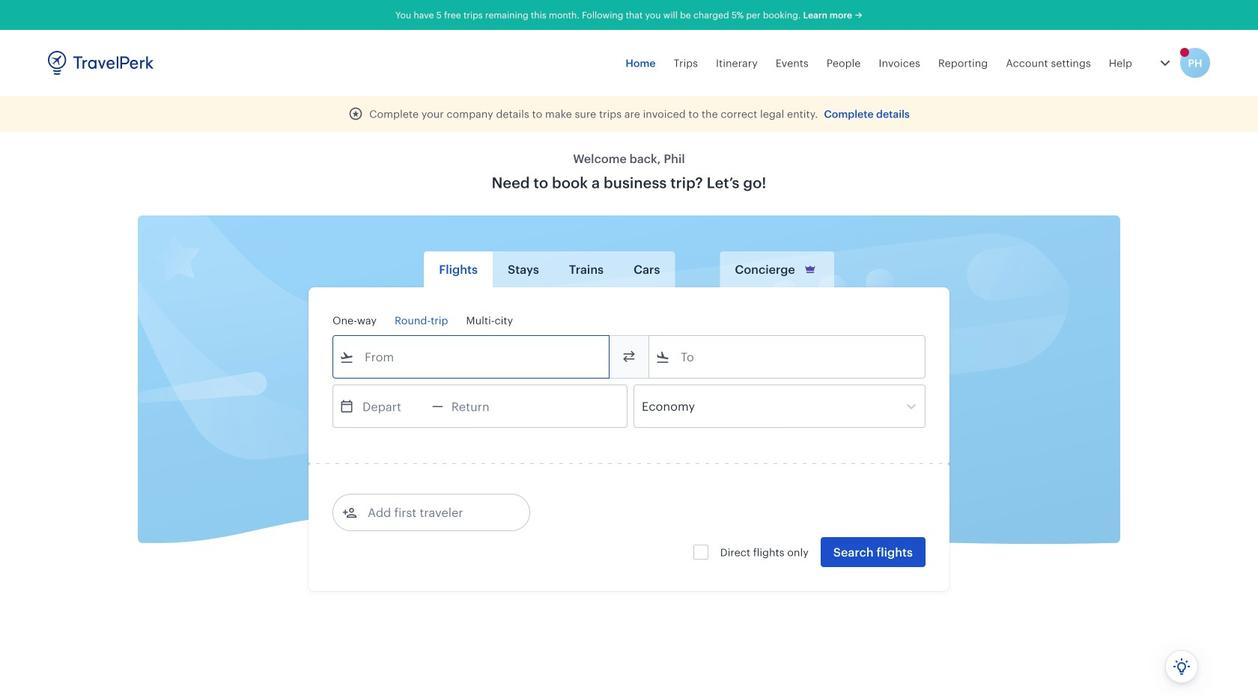 Task type: describe. For each thing, give the bounding box(es) containing it.
To search field
[[670, 345, 906, 369]]

Depart text field
[[354, 386, 432, 428]]



Task type: vqa. For each thing, say whether or not it's contained in the screenshot.
Depart TEXT BOX
yes



Task type: locate. For each thing, give the bounding box(es) containing it.
From search field
[[354, 345, 589, 369]]

Add first traveler search field
[[357, 501, 513, 525]]

Return text field
[[443, 386, 521, 428]]



